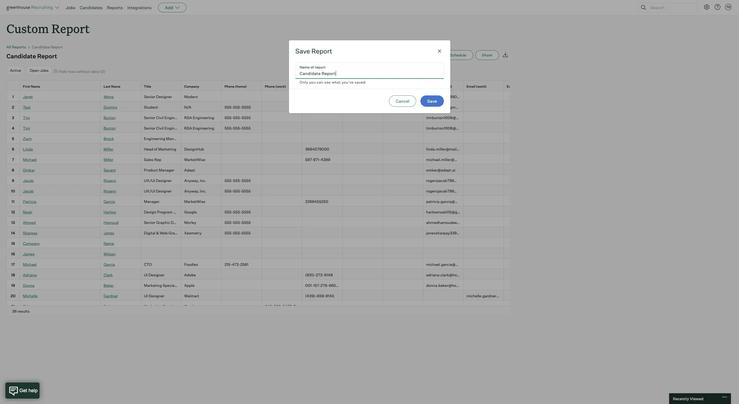 Task type: locate. For each thing, give the bounding box(es) containing it.
1 vertical spatial senior civil engineer
[[144, 126, 180, 131]]

email for email (other)
[[507, 85, 516, 89]]

1 555-555-5555 from the top
[[225, 105, 251, 110]]

1 5555 from the top
[[242, 105, 251, 110]]

2 timburton1006@gmail.com from the top
[[426, 126, 475, 131]]

2 burton link from the top
[[104, 126, 116, 131]]

wilson
[[104, 252, 116, 256]]

6 555-555-5555 from the top
[[225, 210, 251, 214]]

specialist left apple
[[163, 283, 180, 288]]

miller link for head of marketing
[[104, 147, 113, 151]]

designer for 9
[[156, 178, 172, 183]]

1 miller link from the top
[[104, 147, 113, 151]]

linda
[[23, 147, 33, 151]]

2 garcia from the top
[[104, 262, 115, 267]]

anyway, down the adept
[[184, 178, 199, 183]]

1 jacob from the top
[[23, 178, 34, 183]]

9 row from the top
[[6, 164, 739, 175]]

0 vertical spatial rogers link
[[104, 178, 116, 183]]

1 (work) from the left
[[276, 85, 286, 89]]

row containing 21
[[6, 301, 739, 311]]

candidate report link
[[32, 45, 63, 49]]

senior civil engineer down student
[[144, 115, 180, 120]]

6 5555 from the top
[[242, 210, 251, 214]]

1 vertical spatial michael
[[23, 262, 37, 267]]

5 row from the top
[[6, 122, 739, 133]]

17 cell
[[6, 259, 20, 269]]

1 rogers link from the top
[[104, 178, 116, 183]]

baker
[[104, 283, 114, 288]]

ux/ui for 9
[[144, 178, 155, 183]]

0 vertical spatial candidate
[[32, 45, 50, 49]]

designer for 18
[[149, 273, 164, 277]]

ui
[[144, 273, 148, 277], [144, 294, 148, 298]]

phone for phone (home)
[[225, 85, 235, 89]]

2 miller from the top
[[104, 157, 113, 162]]

michael up "omkar" link at the top of the page
[[23, 157, 37, 162]]

1 vertical spatial graphic
[[169, 231, 182, 235]]

14 row from the top
[[6, 217, 739, 227]]

7 555-555-5555 from the top
[[225, 220, 251, 225]]

11 cell
[[6, 196, 20, 206]]

5 phone from the left
[[386, 85, 396, 89]]

1 michael from the top
[[23, 157, 37, 162]]

2 jacob link from the top
[[23, 189, 34, 193]]

manager
[[166, 136, 182, 141], [159, 168, 174, 172], [144, 199, 160, 204], [173, 210, 189, 214]]

0 vertical spatial engineering
[[193, 115, 214, 120]]

engineering up designhub
[[193, 126, 214, 131]]

2 marketwise from the top
[[184, 199, 205, 204]]

5 555-555-5555 from the top
[[225, 189, 251, 193]]

1 marketing specialist from the top
[[144, 283, 180, 288]]

0 vertical spatial tim
[[23, 115, 30, 120]]

timburton1006@gmail.com
[[426, 115, 475, 120], [426, 126, 475, 131]]

senior down title on the top of the page
[[144, 94, 155, 99]]

1 ux/ui designer from the top
[[144, 178, 172, 183]]

21 cell
[[6, 301, 20, 311]]

rsa engineering down n/a at left
[[184, 115, 214, 120]]

1 horizontal spatial email
[[467, 85, 475, 89]]

engineering for 4
[[193, 126, 214, 131]]

0 vertical spatial engineer
[[165, 115, 180, 120]]

tim up zach link
[[23, 126, 30, 131]]

recently
[[673, 397, 689, 401]]

2 vertical spatial engineering
[[144, 136, 165, 141]]

0 horizontal spatial jobs
[[40, 68, 49, 73]]

2 cell
[[6, 101, 20, 112]]

senior up digital
[[144, 220, 155, 225]]

215-
[[225, 262, 232, 267]]

jobs link
[[66, 5, 75, 10]]

rogers down savant link
[[104, 178, 116, 183]]

1 tim from the top
[[23, 115, 30, 120]]

0 vertical spatial tim link
[[23, 115, 30, 120]]

1 vertical spatial save
[[427, 98, 437, 104]]

timburton1006@gmail.com for 3
[[426, 115, 475, 120]]

web
[[160, 231, 168, 235]]

4 phone from the left
[[346, 85, 356, 89]]

phone (work)
[[265, 85, 286, 89]]

marketing
[[158, 147, 176, 151], [144, 283, 162, 288], [144, 304, 162, 309]]

2 (work) from the left
[[476, 85, 487, 89]]

0 vertical spatial specialist
[[163, 283, 180, 288]]

ux/ui up the design
[[144, 189, 155, 193]]

1 civil from the top
[[156, 115, 164, 120]]

jones link
[[104, 231, 114, 235]]

1 rsa engineering from the top
[[184, 115, 214, 120]]

civil down student
[[156, 115, 164, 120]]

0 vertical spatial burton link
[[104, 115, 116, 120]]

rep
[[154, 157, 161, 162]]

1 vertical spatial marketwise
[[184, 199, 205, 204]]

active
[[10, 68, 21, 73]]

555-555-5555 for 10
[[225, 189, 251, 193]]

candidate report down custom report
[[32, 45, 63, 49]]

1 horizontal spatial save
[[427, 98, 437, 104]]

(other) for email (other)
[[516, 85, 528, 89]]

2 rsa engineering from the top
[[184, 126, 214, 131]]

1 vertical spatial rogers link
[[104, 189, 116, 193]]

1 michael link from the top
[[23, 157, 37, 162]]

2 miller link from the top
[[104, 157, 113, 162]]

senior up engineering manager
[[144, 126, 155, 131]]

jacob up patricia link in the left of the page
[[23, 189, 34, 193]]

0 vertical spatial ux/ui designer
[[144, 178, 172, 183]]

title
[[144, 85, 151, 89]]

row containing 12
[[6, 206, 739, 217]]

jones
[[104, 231, 114, 235]]

6653x014
[[329, 283, 347, 288]]

4 555-555-5555 from the top
[[225, 178, 251, 183]]

1 vertical spatial engineer
[[165, 126, 180, 131]]

1 vertical spatial inc.
[[200, 189, 206, 193]]

7 5555 from the top
[[242, 220, 251, 225]]

0 vertical spatial garcia
[[104, 199, 115, 204]]

designer for 20
[[149, 294, 164, 298]]

ui for clark
[[144, 273, 148, 277]]

555-555-5555 for 2
[[225, 105, 251, 110]]

0 vertical spatial inc.
[[200, 178, 206, 183]]

1 vertical spatial miller
[[104, 157, 113, 162]]

3 row from the top
[[6, 101, 739, 112]]

rogers link
[[104, 178, 116, 183], [104, 189, 116, 193]]

specialist
[[163, 283, 180, 288], [163, 304, 180, 309]]

(831)-273-9148
[[305, 273, 333, 277]]

1 vertical spatial rogersjacob798@mail.com
[[426, 189, 474, 193]]

1 vertical spatial ux/ui designer
[[144, 189, 172, 193]]

burton link for 4
[[104, 126, 116, 131]]

14 cell
[[6, 227, 20, 238]]

2 marketing specialist from the top
[[144, 304, 180, 309]]

name right last
[[111, 85, 120, 89]]

1 vertical spatial rsa engineering
[[184, 126, 214, 131]]

555-555-5555
[[225, 105, 251, 110], [225, 115, 251, 120], [225, 126, 251, 131], [225, 178, 251, 183], [225, 189, 251, 193], [225, 210, 251, 214], [225, 220, 251, 225], [225, 231, 251, 235]]

savant
[[104, 168, 116, 172]]

senior down student
[[144, 115, 155, 120]]

5555 for 3
[[242, 115, 251, 120]]

civil
[[156, 115, 164, 120], [156, 126, 164, 131]]

19
[[11, 283, 15, 288]]

8 row from the top
[[6, 154, 739, 164]]

anyway, inc. down the adept
[[184, 178, 206, 183]]

burton link down dummy
[[104, 115, 116, 120]]

1 rsa from the top
[[184, 115, 192, 120]]

tim link down test link
[[23, 115, 30, 120]]

1 engineer from the top
[[165, 115, 180, 120]]

1 rogersjacob798@mail.com from the top
[[426, 178, 474, 183]]

3 555-555-5555 from the top
[[225, 126, 251, 131]]

1 horizontal spatial (other)
[[516, 85, 528, 89]]

1 vertical spatial candidate report
[[6, 52, 57, 60]]

all reports
[[6, 45, 26, 49]]

1 marketwise from the top
[[184, 157, 205, 162]]

5555 for 13
[[242, 220, 251, 225]]

miller down brock
[[104, 147, 113, 151]]

burton down dummy
[[104, 115, 116, 120]]

miller link for sales rep
[[104, 157, 113, 162]]

senior
[[144, 94, 155, 99], [144, 115, 155, 120], [144, 126, 155, 131], [144, 220, 155, 225]]

garcia link up harlow
[[104, 199, 115, 204]]

1 ui from the top
[[144, 273, 148, 277]]

michelle.gardner@gmail.com
[[467, 294, 518, 298]]

graphic
[[156, 220, 170, 225], [169, 231, 182, 235]]

0 horizontal spatial email
[[426, 85, 435, 89]]

1 vertical spatial ux/ui
[[144, 189, 155, 193]]

save for save
[[427, 98, 437, 104]]

0 vertical spatial senior civil engineer
[[144, 115, 180, 120]]

0 vertical spatial marketing specialist
[[144, 283, 180, 288]]

1 phone from the left
[[225, 85, 235, 89]]

5555 for 9
[[242, 178, 251, 183]]

1 vertical spatial company
[[23, 241, 40, 246]]

michael up adriana
[[23, 262, 37, 267]]

2 row from the top
[[6, 91, 739, 101]]

0 vertical spatial burton
[[104, 115, 116, 120]]

jobs left candidates
[[66, 5, 75, 10]]

marketwise down designhub
[[184, 157, 205, 162]]

0 vertical spatial anyway, inc.
[[184, 178, 206, 183]]

1 ux/ui from the top
[[144, 178, 155, 183]]

8 5555 from the top
[[242, 231, 251, 235]]

1 vertical spatial anyway,
[[184, 189, 199, 193]]

2 specialist from the top
[[163, 304, 180, 309]]

miller link down brock
[[104, 147, 113, 151]]

1 vertical spatial tim link
[[23, 126, 30, 131]]

2 jacob from the top
[[23, 189, 34, 193]]

anyway, inc. up google
[[184, 189, 206, 193]]

senior for 1
[[144, 94, 155, 99]]

3 5555 from the top
[[242, 126, 251, 131]]

tim for 3
[[23, 115, 30, 120]]

1 burton link from the top
[[104, 115, 116, 120]]

2 burton from the top
[[104, 126, 116, 131]]

save button
[[421, 96, 444, 107]]

2 email from the left
[[467, 85, 475, 89]]

1 anyway, from the top
[[184, 178, 199, 183]]

graphic right web
[[169, 231, 182, 235]]

product manager
[[144, 168, 174, 172]]

share
[[482, 53, 492, 57]]

name
[[31, 85, 40, 89], [111, 85, 120, 89], [104, 241, 114, 246]]

engineer for 4
[[165, 126, 180, 131]]

0 vertical spatial ui designer
[[144, 273, 164, 277]]

16 row from the top
[[6, 238, 739, 248]]

1 vertical spatial burton link
[[104, 126, 116, 131]]

0 horizontal spatial (work)
[[276, 85, 286, 89]]

phone for phone (work)
[[265, 85, 275, 89]]

1 anyway, inc. from the top
[[184, 178, 206, 183]]

company down sharpay "link"
[[23, 241, 40, 246]]

cto
[[144, 262, 152, 267]]

2 555-555-5555 from the top
[[225, 115, 251, 120]]

15 cell
[[6, 238, 20, 248]]

row containing 18
[[6, 269, 739, 280]]

12 row from the top
[[6, 196, 739, 206]]

0 horizontal spatial (other)
[[397, 85, 408, 89]]

1 garcia link from the top
[[104, 199, 115, 204]]

marketing specialist for oracle
[[144, 304, 180, 309]]

ux/ui down product
[[144, 178, 155, 183]]

1 jacob link from the top
[[23, 178, 34, 183]]

Search text field
[[649, 4, 693, 11]]

sales
[[144, 157, 153, 162]]

1 (other) from the left
[[397, 85, 408, 89]]

table
[[6, 80, 739, 404]]

2 senior civil engineer from the top
[[144, 126, 180, 131]]

2 michael from the top
[[23, 262, 37, 267]]

2 5555 from the top
[[242, 115, 251, 120]]

jacob
[[23, 178, 34, 183], [23, 189, 34, 193]]

burton link for 3
[[104, 115, 116, 120]]

rogers link down savant link
[[104, 178, 116, 183]]

1 vertical spatial marketing
[[144, 283, 162, 288]]

0 vertical spatial ux/ui
[[144, 178, 155, 183]]

rogersjacob798@mail.com down omkar@adept.ai
[[426, 178, 474, 183]]

senior civil engineer for 3
[[144, 115, 180, 120]]

2 horizontal spatial email
[[507, 85, 516, 89]]

burton link up brock link
[[104, 126, 116, 131]]

1 inc. from the top
[[200, 178, 206, 183]]

1 vertical spatial marketing specialist
[[144, 304, 180, 309]]

10
[[11, 189, 15, 193]]

0 vertical spatial civil
[[156, 115, 164, 120]]

1 vertical spatial michael link
[[23, 262, 37, 267]]

row
[[6, 80, 739, 92], [6, 91, 739, 101], [6, 101, 739, 112], [6, 112, 739, 122], [6, 122, 739, 133], [6, 133, 739, 143], [6, 143, 739, 154], [6, 154, 739, 164], [6, 164, 739, 175], [6, 175, 739, 185], [6, 185, 739, 196], [6, 196, 739, 206], [6, 206, 739, 217], [6, 217, 739, 227], [6, 227, 739, 238], [6, 238, 739, 248], [6, 248, 739, 259], [6, 259, 739, 269], [6, 269, 739, 280], [6, 280, 739, 290], [6, 290, 739, 301], [6, 301, 739, 311]]

13 row from the top
[[6, 206, 739, 217]]

0 vertical spatial rogersjacob798@mail.com
[[426, 178, 474, 183]]

ux/ui designer for 10
[[144, 189, 172, 193]]

burton up brock link
[[104, 126, 116, 131]]

0 horizontal spatial reports
[[12, 45, 26, 49]]

jacob link down "omkar" link at the top of the page
[[23, 178, 34, 183]]

save inside button
[[427, 98, 437, 104]]

burton for 3
[[104, 115, 116, 120]]

engineer
[[165, 115, 180, 120], [165, 126, 180, 131]]

1 horizontal spatial company
[[184, 85, 199, 89]]

row containing 4
[[6, 122, 739, 133]]

3 senior from the top
[[144, 126, 155, 131]]

(personal)
[[436, 85, 452, 89]]

michael for 17
[[23, 262, 37, 267]]

1 vertical spatial timburton1006@gmail.com
[[426, 126, 475, 131]]

555-555-5555 for 9
[[225, 178, 251, 183]]

1 row from the top
[[6, 80, 739, 92]]

company up modern
[[184, 85, 199, 89]]

1 vertical spatial anyway, inc.
[[184, 189, 206, 193]]

0 vertical spatial marketwise
[[184, 157, 205, 162]]

ux/ui designer
[[144, 178, 172, 183], [144, 189, 172, 193]]

20 row from the top
[[6, 280, 739, 290]]

1 vertical spatial civil
[[156, 126, 164, 131]]

1 vertical spatial ui designer
[[144, 294, 164, 298]]

1 vertical spatial engineering
[[193, 126, 214, 131]]

reports link
[[107, 5, 123, 10]]

1 vertical spatial specialist
[[163, 304, 180, 309]]

2 tim from the top
[[23, 126, 30, 131]]

0 vertical spatial anyway,
[[184, 178, 199, 183]]

wong link
[[104, 94, 114, 99]]

jacob down "omkar" link at the top of the page
[[23, 178, 34, 183]]

senior designer
[[144, 94, 172, 99]]

garcia up harlow
[[104, 199, 115, 204]]

0 vertical spatial jacob link
[[23, 178, 34, 183]]

0 vertical spatial ui
[[144, 273, 148, 277]]

garcia down wilson in the left bottom of the page
[[104, 262, 115, 267]]

specialist left oracle
[[163, 304, 180, 309]]

row containing first name
[[6, 80, 739, 92]]

candidate down custom report
[[32, 45, 50, 49]]

2 rogersjacob798@mail.com from the top
[[426, 189, 474, 193]]

company
[[184, 85, 199, 89], [23, 241, 40, 246]]

0 vertical spatial michael link
[[23, 157, 37, 162]]

3 email from the left
[[507, 85, 516, 89]]

1 vertical spatial garcia
[[104, 262, 115, 267]]

0 horizontal spatial company
[[23, 241, 40, 246]]

tim link up zach link
[[23, 126, 30, 131]]

adriana link
[[23, 273, 37, 277]]

ui designer for adobe
[[144, 273, 164, 277]]

michael
[[23, 157, 37, 162], [23, 262, 37, 267]]

7 cell
[[6, 154, 20, 164]]

garcia
[[104, 199, 115, 204], [104, 262, 115, 267]]

2 engineer from the top
[[165, 126, 180, 131]]

save and schedule this report to revisit it! element
[[419, 50, 443, 60]]

Name of report text field
[[295, 63, 444, 79]]

name for last name
[[111, 85, 120, 89]]

1 vertical spatial jacob
[[23, 189, 34, 193]]

omkar@adept.ai
[[426, 168, 455, 172]]

1 horizontal spatial jobs
[[66, 5, 75, 10]]

None checkbox
[[54, 69, 57, 73]]

senior civil engineer for 4
[[144, 126, 180, 131]]

rsa engineering for 3
[[184, 115, 214, 120]]

marketwise up google
[[184, 199, 205, 204]]

2 vertical spatial marketing
[[144, 304, 162, 309]]

0 vertical spatial marketing
[[158, 147, 176, 151]]

ui for gardner
[[144, 294, 148, 298]]

row containing 1
[[6, 91, 739, 101]]

all reports link
[[6, 45, 26, 49]]

janet
[[23, 94, 33, 99]]

1 horizontal spatial (work)
[[476, 85, 487, 89]]

0 vertical spatial michael
[[23, 157, 37, 162]]

name right first
[[31, 85, 40, 89]]

ux/ui designer for 9
[[144, 178, 172, 183]]

1 miller from the top
[[104, 147, 113, 151]]

2 senior from the top
[[144, 115, 155, 120]]

civil for 3
[[156, 115, 164, 120]]

2 tim link from the top
[[23, 126, 30, 131]]

1 senior from the top
[[144, 94, 155, 99]]

rogers link up harlow 'link'
[[104, 189, 116, 193]]

0 vertical spatial reports
[[107, 5, 123, 10]]

2 michael link from the top
[[23, 262, 37, 267]]

engineering down modern
[[193, 115, 214, 120]]

anyway, up google
[[184, 189, 199, 193]]

anyway, inc. for 9
[[184, 178, 206, 183]]

designer
[[156, 94, 172, 99], [156, 178, 172, 183], [156, 189, 172, 193], [171, 220, 187, 225], [183, 231, 199, 235], [149, 273, 164, 277], [149, 294, 164, 298]]

17 row from the top
[[6, 248, 739, 259]]

all
[[6, 45, 11, 49]]

design
[[144, 210, 156, 214]]

5555
[[242, 105, 251, 110], [242, 115, 251, 120], [242, 126, 251, 131], [242, 178, 251, 183], [242, 189, 251, 193], [242, 210, 251, 214], [242, 220, 251, 225], [242, 231, 251, 235]]

tim
[[23, 115, 30, 120], [23, 126, 30, 131]]

2 rogers link from the top
[[104, 189, 116, 193]]

row containing 14
[[6, 227, 739, 238]]

rogers up harlow 'link'
[[104, 189, 116, 193]]

tyler link
[[23, 304, 32, 309]]

jacob link up patricia link in the left of the page
[[23, 189, 34, 193]]

278-
[[321, 283, 329, 288]]

5 5555 from the top
[[242, 189, 251, 193]]

1 vertical spatial miller link
[[104, 157, 113, 162]]

tim down test link
[[23, 115, 30, 120]]

1 vertical spatial rogers
[[104, 189, 116, 193]]

cell
[[222, 91, 262, 101], [262, 91, 302, 101], [302, 91, 343, 101], [343, 91, 383, 101], [383, 91, 423, 101], [464, 91, 504, 101], [504, 91, 544, 101], [262, 101, 302, 112], [302, 101, 343, 112], [343, 101, 383, 112], [383, 101, 423, 112], [464, 101, 504, 112], [504, 101, 544, 112], [262, 112, 302, 122], [302, 112, 343, 122], [343, 112, 383, 122], [383, 112, 423, 122], [464, 112, 504, 122], [504, 112, 544, 122], [262, 122, 302, 133], [302, 122, 343, 133], [343, 122, 383, 133], [383, 122, 423, 133], [464, 122, 504, 133], [504, 122, 544, 133], [181, 133, 222, 143], [222, 133, 262, 143], [262, 133, 302, 143], [302, 133, 343, 143], [343, 133, 383, 143], [383, 133, 423, 143], [423, 133, 464, 143], [464, 133, 504, 143], [504, 133, 544, 143], [222, 143, 262, 154], [262, 143, 302, 154], [343, 143, 383, 154], [383, 143, 423, 154], [464, 143, 504, 154], [504, 143, 544, 154], [222, 154, 262, 164], [262, 154, 302, 164], [343, 154, 383, 164], [383, 154, 423, 164], [464, 154, 504, 164], [504, 154, 544, 164], [222, 164, 262, 175], [262, 164, 302, 175], [302, 164, 343, 175], [343, 164, 383, 175], [383, 164, 423, 175], [464, 164, 504, 175], [504, 164, 544, 175], [262, 175, 302, 185], [302, 175, 343, 185], [343, 175, 383, 185], [383, 175, 423, 185], [464, 175, 504, 185], [504, 175, 544, 185], [262, 185, 302, 196], [302, 185, 343, 196], [343, 185, 383, 196], [383, 185, 423, 196], [464, 185, 504, 196], [504, 185, 544, 196], [222, 196, 262, 206], [262, 196, 302, 206], [343, 196, 383, 206], [383, 196, 423, 206], [464, 196, 504, 206], [504, 196, 544, 206], [262, 206, 302, 217], [302, 206, 343, 217], [343, 206, 383, 217], [383, 206, 423, 217], [464, 206, 504, 217], [504, 206, 544, 217], [262, 217, 302, 227], [302, 217, 343, 227], [343, 217, 383, 227], [383, 217, 423, 227], [464, 217, 504, 227], [504, 217, 544, 227], [262, 227, 302, 238], [302, 227, 343, 238], [343, 227, 383, 238], [383, 227, 423, 238], [464, 227, 504, 238], [504, 227, 544, 238], [141, 238, 181, 248], [181, 238, 222, 248], [222, 238, 262, 248], [262, 238, 302, 248], [302, 238, 343, 248], [343, 238, 383, 248], [383, 238, 423, 248], [423, 238, 464, 248], [464, 238, 504, 248], [504, 238, 544, 248], [141, 248, 181, 259], [181, 248, 222, 259], [222, 248, 262, 259], [262, 248, 302, 259], [302, 248, 343, 259], [343, 248, 383, 259], [383, 248, 423, 259], [423, 248, 464, 259], [464, 248, 504, 259], [504, 248, 544, 259], [262, 259, 302, 269], [302, 259, 343, 269], [343, 259, 383, 269], [383, 259, 423, 269], [464, 259, 504, 269], [504, 259, 544, 269], [222, 269, 262, 280], [262, 269, 302, 280], [343, 269, 383, 280], [383, 269, 423, 280], [464, 269, 504, 280], [504, 269, 544, 280], [222, 280, 262, 290], [262, 280, 302, 290], [343, 280, 383, 290], [383, 280, 423, 290], [464, 280, 504, 290], [504, 280, 544, 290], [222, 290, 262, 301], [262, 290, 302, 301], [343, 290, 383, 301], [383, 290, 423, 301], [423, 290, 464, 301], [504, 290, 544, 301], [222, 301, 262, 311], [302, 301, 343, 311], [343, 301, 383, 311], [383, 301, 423, 311], [423, 301, 464, 311], [464, 301, 504, 311], [504, 301, 544, 311]]

(work)
[[276, 85, 286, 89], [476, 85, 487, 89]]

ui designer for walmart
[[144, 294, 164, 298]]

1 timburton1006@gmail.com from the top
[[426, 115, 475, 120]]

3 phone from the left
[[305, 85, 315, 89]]

1 garcia from the top
[[104, 199, 115, 204]]

0 vertical spatial miller link
[[104, 147, 113, 151]]

1 vertical spatial jacob link
[[23, 189, 34, 193]]

5555 for 12
[[242, 210, 251, 214]]

row containing 13
[[6, 217, 739, 227]]

digital & web graphic designer
[[144, 231, 199, 235]]

1 vertical spatial garcia link
[[104, 262, 115, 267]]

rogersjacob798@mail.com up 'patricia.garcia@mail.com'
[[426, 189, 474, 193]]

1 vertical spatial rsa
[[184, 126, 192, 131]]

0 vertical spatial miller
[[104, 147, 113, 151]]

engineering up of on the left top
[[144, 136, 165, 141]]

last
[[104, 85, 110, 89]]

candidate down all reports link
[[6, 52, 36, 60]]

saved
[[355, 80, 366, 85]]

2 ux/ui from the top
[[144, 189, 155, 193]]

engineering manager
[[144, 136, 182, 141]]

email (personal)
[[426, 85, 452, 89]]

0 vertical spatial timburton1006@gmail.com
[[426, 115, 475, 120]]

roberts
[[104, 304, 118, 309]]

2 (other) from the left
[[516, 85, 528, 89]]

results
[[18, 309, 30, 314]]

0 vertical spatial rsa engineering
[[184, 115, 214, 120]]

email for email (personal)
[[426, 85, 435, 89]]

1 vertical spatial ui
[[144, 294, 148, 298]]

3
[[12, 115, 14, 120]]

15 row from the top
[[6, 227, 739, 238]]

miller link up savant link
[[104, 157, 113, 162]]

ux/ui
[[144, 178, 155, 183], [144, 189, 155, 193]]

reports right candidates
[[107, 5, 123, 10]]

rsa engineering up designhub
[[184, 126, 214, 131]]

senior civil engineer up engineering manager
[[144, 126, 180, 131]]

2 garcia link from the top
[[104, 262, 115, 267]]

21
[[11, 304, 15, 309]]

anyway, for 9
[[184, 178, 199, 183]]

1 specialist from the top
[[163, 283, 180, 288]]

phone for phone (other)
[[386, 85, 396, 89]]

8 555-555-5555 from the top
[[225, 231, 251, 235]]

1 vertical spatial burton
[[104, 126, 116, 131]]

0 horizontal spatial save
[[295, 47, 310, 55]]

graphic up web
[[156, 220, 170, 225]]

reports right all
[[12, 45, 26, 49]]

candidates link
[[80, 5, 103, 10]]

row containing 10
[[6, 185, 739, 196]]

0 vertical spatial jacob
[[23, 178, 34, 183]]

2 ux/ui designer from the top
[[144, 189, 172, 193]]

garcia link down wilson in the left bottom of the page
[[104, 262, 115, 267]]

4 5555 from the top
[[242, 178, 251, 183]]

civil up engineering manager
[[156, 126, 164, 131]]

2 ui designer from the top
[[144, 294, 164, 298]]

email
[[426, 85, 435, 89], [467, 85, 475, 89], [507, 85, 516, 89]]

ui designer
[[144, 273, 164, 277], [144, 294, 164, 298]]

0 vertical spatial rogers
[[104, 178, 116, 183]]

tim link
[[23, 115, 30, 120], [23, 126, 30, 131]]

michael link up adriana
[[23, 262, 37, 267]]

jobs right open
[[40, 68, 49, 73]]

&
[[156, 231, 159, 235]]

1 rogers from the top
[[104, 178, 116, 183]]

10 row from the top
[[6, 175, 739, 185]]

2 phone from the left
[[265, 85, 275, 89]]

row containing 5
[[6, 133, 739, 143]]

miller up savant link
[[104, 157, 113, 162]]

0 vertical spatial rsa
[[184, 115, 192, 120]]

555-555-5555 for 14
[[225, 231, 251, 235]]

phone
[[225, 85, 235, 89], [265, 85, 275, 89], [305, 85, 315, 89], [346, 85, 356, 89], [386, 85, 396, 89]]

candidate report up open
[[6, 52, 57, 60]]

brock link
[[104, 136, 114, 141]]

1 vertical spatial tim
[[23, 126, 30, 131]]

close modal icon image
[[436, 48, 443, 54]]

6 row from the top
[[6, 133, 739, 143]]

name for first name
[[31, 85, 40, 89]]

22 row from the top
[[6, 301, 739, 311]]

0 vertical spatial garcia link
[[104, 199, 115, 204]]

0 vertical spatial save
[[295, 47, 310, 55]]

michael link up "omkar" link at the top of the page
[[23, 157, 37, 162]]

garcia for cto
[[104, 262, 115, 267]]

open
[[30, 68, 39, 73]]

0 vertical spatial company
[[184, 85, 199, 89]]

2 inc. from the top
[[200, 189, 206, 193]]

(439)-
[[305, 294, 317, 298]]

11 row from the top
[[6, 185, 739, 196]]

2 rogers from the top
[[104, 189, 116, 193]]

garcia link for manager
[[104, 199, 115, 204]]



Task type: describe. For each thing, give the bounding box(es) containing it.
civil for 4
[[156, 126, 164, 131]]

specialist for oracle
[[163, 304, 180, 309]]

design program manager
[[144, 210, 189, 214]]

2
[[12, 105, 14, 110]]

adept
[[184, 168, 195, 172]]

tim link for 3
[[23, 115, 30, 120]]

jacob link for 10
[[23, 189, 34, 193]]

michael for 7
[[23, 157, 37, 162]]

rogers for 10
[[104, 189, 116, 193]]

8 cell
[[6, 164, 20, 175]]

4 cell
[[6, 122, 20, 133]]

engineer for 3
[[165, 115, 180, 120]]

5 cell
[[6, 133, 20, 143]]

email (work)
[[467, 85, 487, 89]]

tim for 4
[[23, 126, 30, 131]]

marketwise for manager
[[184, 199, 205, 204]]

xeometry
[[184, 231, 202, 235]]

jacob for 9
[[23, 178, 34, 183]]

name down 'jones' link
[[104, 241, 114, 246]]

integrations link
[[127, 5, 152, 10]]

597-971-4389
[[305, 157, 330, 162]]

row containing 20
[[6, 290, 739, 301]]

manager up head of marketing
[[166, 136, 182, 141]]

gardner link
[[104, 294, 118, 298]]

ux/ui for 10
[[144, 189, 155, 193]]

4 senior from the top
[[144, 220, 155, 225]]

oracle
[[184, 304, 196, 309]]

download image
[[502, 51, 509, 58]]

1 horizontal spatial reports
[[107, 5, 123, 10]]

597-
[[305, 157, 313, 162]]

(other) for phone (other)
[[397, 85, 408, 89]]

integrations
[[127, 5, 152, 10]]

marketing for apple
[[144, 283, 162, 288]]

what
[[332, 80, 341, 85]]

james link
[[23, 252, 35, 256]]

first
[[23, 85, 30, 89]]

row containing 19
[[6, 280, 739, 290]]

row containing 9
[[6, 175, 739, 185]]

859-
[[317, 294, 326, 298]]

jacob for 10
[[23, 189, 34, 193]]

sales rep
[[144, 157, 161, 162]]

miller for sales rep
[[104, 157, 113, 162]]

row containing 11
[[6, 196, 739, 206]]

4389
[[321, 157, 330, 162]]

email for email (work)
[[467, 85, 475, 89]]

3 cell
[[6, 112, 20, 122]]

clark
[[104, 273, 113, 277]]

366-
[[274, 304, 282, 309]]

name link
[[104, 241, 114, 246]]

001-157-278-6653x014
[[305, 283, 347, 288]]

17
[[11, 262, 15, 267]]

8
[[12, 168, 14, 172]]

manager up morley
[[173, 210, 189, 214]]

engineering for 3
[[193, 115, 214, 120]]

configure image
[[704, 4, 710, 10]]

5555 for 4
[[242, 126, 251, 131]]

1 vertical spatial candidate
[[6, 52, 36, 60]]

row containing 2
[[6, 101, 739, 112]]

greenhouse recruiting image
[[6, 4, 55, 11]]

10 cell
[[6, 185, 20, 196]]

burton for 4
[[104, 126, 116, 131]]

row containing 6
[[6, 143, 739, 154]]

(831)-
[[305, 273, 316, 277]]

linda.miller@mail.com
[[426, 147, 466, 151]]

row containing 17
[[6, 259, 739, 269]]

google
[[184, 210, 197, 214]]

designer for 10
[[156, 189, 172, 193]]

n/a
[[184, 105, 191, 110]]

cancel
[[396, 98, 410, 104]]

phone (skype)
[[346, 85, 368, 89]]

rsa engineering for 4
[[184, 126, 214, 131]]

0 vertical spatial candidate report
[[32, 45, 63, 49]]

linda link
[[23, 147, 33, 151]]

555-555-5555 for 13
[[225, 220, 251, 225]]

of
[[154, 147, 158, 151]]

add
[[165, 5, 173, 10]]

11
[[11, 199, 15, 204]]

5427x7526
[[282, 304, 303, 309]]

(work) for phone (work)
[[276, 85, 286, 89]]

recently viewed
[[673, 397, 704, 401]]

18 cell
[[6, 269, 20, 280]]

13 cell
[[6, 217, 20, 227]]

(work) for email (work)
[[476, 85, 487, 89]]

clark link
[[104, 273, 113, 277]]

marketing for oracle
[[144, 304, 162, 309]]

baker link
[[104, 283, 114, 288]]

phone for phone (mobile)
[[305, 85, 315, 89]]

19 cell
[[6, 280, 20, 290]]

testdummy@gmail.com
[[426, 105, 468, 110]]

michael link for 7
[[23, 157, 37, 162]]

rogers link for 9
[[104, 178, 116, 183]]

manager down rep
[[159, 168, 174, 172]]

845-
[[265, 304, 274, 309]]

rogersjacob798@mail.com for 9
[[426, 178, 474, 183]]

16 cell
[[6, 248, 20, 259]]

garcia link for cto
[[104, 262, 115, 267]]

inc. for 10
[[200, 189, 206, 193]]

1 vertical spatial jobs
[[40, 68, 49, 73]]

18
[[11, 273, 15, 277]]

brock
[[104, 136, 114, 141]]

36
[[12, 309, 17, 314]]

email (other)
[[507, 85, 528, 89]]

215-472-2561
[[225, 262, 248, 267]]

senior for 3
[[144, 115, 155, 120]]

miller for head of marketing
[[104, 147, 113, 151]]

candidates
[[80, 5, 103, 10]]

(439)-859-8145
[[305, 294, 334, 298]]

6
[[12, 147, 14, 151]]

michelle link
[[23, 294, 38, 298]]

timburton1006@gmail.com for 4
[[426, 126, 475, 131]]

1 cell
[[6, 91, 20, 101]]

designer for 1
[[156, 94, 172, 99]]

wilson link
[[104, 252, 116, 256]]

sharpay
[[23, 231, 38, 235]]

rsa for 3
[[184, 115, 192, 120]]

save report
[[295, 47, 332, 55]]

table containing 1
[[6, 80, 739, 404]]

omkar link
[[23, 168, 35, 172]]

row containing 7
[[6, 154, 739, 164]]

marketing specialist for apple
[[144, 283, 180, 288]]

jacob link for 9
[[23, 178, 34, 183]]

9
[[12, 178, 14, 183]]

michelle
[[23, 294, 38, 298]]

jonessharpay339@gmail.com
[[426, 231, 479, 235]]

5555 for 14
[[242, 231, 251, 235]]

roberts link
[[104, 304, 118, 309]]

michael link for 17
[[23, 262, 37, 267]]

harlow
[[104, 210, 116, 214]]

555-555-5555 for 12
[[225, 210, 251, 214]]

rogersjacob798@mail.com for 10
[[426, 189, 474, 193]]

555-555-5555 for 4
[[225, 126, 251, 131]]

row containing 3
[[6, 112, 739, 122]]

zach link
[[23, 136, 32, 141]]

sharpay link
[[23, 231, 38, 235]]

5555 for 2
[[242, 105, 251, 110]]

row containing 8
[[6, 164, 739, 175]]

save for save report
[[295, 47, 310, 55]]

open jobs
[[30, 68, 49, 73]]

9 cell
[[6, 175, 20, 185]]

specialist for apple
[[163, 283, 180, 288]]

4
[[12, 126, 14, 131]]

foodies
[[184, 262, 198, 267]]

tim link for 4
[[23, 126, 30, 131]]

rsa for 4
[[184, 126, 192, 131]]

0 vertical spatial graphic
[[156, 220, 170, 225]]

6 cell
[[6, 143, 20, 154]]

5555 for 10
[[242, 189, 251, 193]]

20 cell
[[6, 290, 20, 301]]

company link
[[23, 241, 40, 246]]

product
[[144, 168, 158, 172]]

(mobile)
[[316, 85, 329, 89]]

phone (mobile)
[[305, 85, 329, 89]]

ahmed
[[23, 220, 36, 225]]

schedule button
[[443, 50, 473, 60]]

dummy
[[104, 105, 117, 110]]

phone for phone (skype)
[[346, 85, 356, 89]]

manager up the design
[[144, 199, 160, 204]]

row containing 16
[[6, 248, 739, 259]]

head
[[144, 147, 153, 151]]

row containing 15
[[6, 238, 739, 248]]

1 vertical spatial reports
[[12, 45, 26, 49]]

garcia for manager
[[104, 199, 115, 204]]

anyway, for 10
[[184, 189, 199, 193]]

hamoud link
[[104, 220, 119, 225]]

rogers for 9
[[104, 178, 116, 183]]

add button
[[158, 3, 186, 12]]

12 cell
[[6, 206, 20, 217]]

15
[[11, 241, 15, 246]]

rogers link for 10
[[104, 189, 116, 193]]

michael.miller@mail.com
[[426, 157, 471, 162]]

001-
[[305, 283, 313, 288]]

cancel button
[[389, 96, 416, 107]]

0 vertical spatial jobs
[[66, 5, 75, 10]]

dummy link
[[104, 105, 117, 110]]

program
[[157, 210, 172, 214]]

20
[[11, 294, 15, 298]]

senior for 4
[[144, 126, 155, 131]]

first name
[[23, 85, 40, 89]]

16
[[11, 252, 15, 256]]

555-555-5555 for 3
[[225, 115, 251, 120]]

donna
[[23, 283, 34, 288]]

janetwong44890933@gmail.com
[[426, 94, 486, 99]]

inc. for 9
[[200, 178, 206, 183]]

ahmedhamoudee23@gmail.com
[[426, 220, 483, 225]]

marketwise for sales rep
[[184, 157, 205, 162]]

anyway, inc. for 10
[[184, 189, 206, 193]]

you
[[309, 80, 316, 85]]



Task type: vqa. For each thing, say whether or not it's contained in the screenshot.


